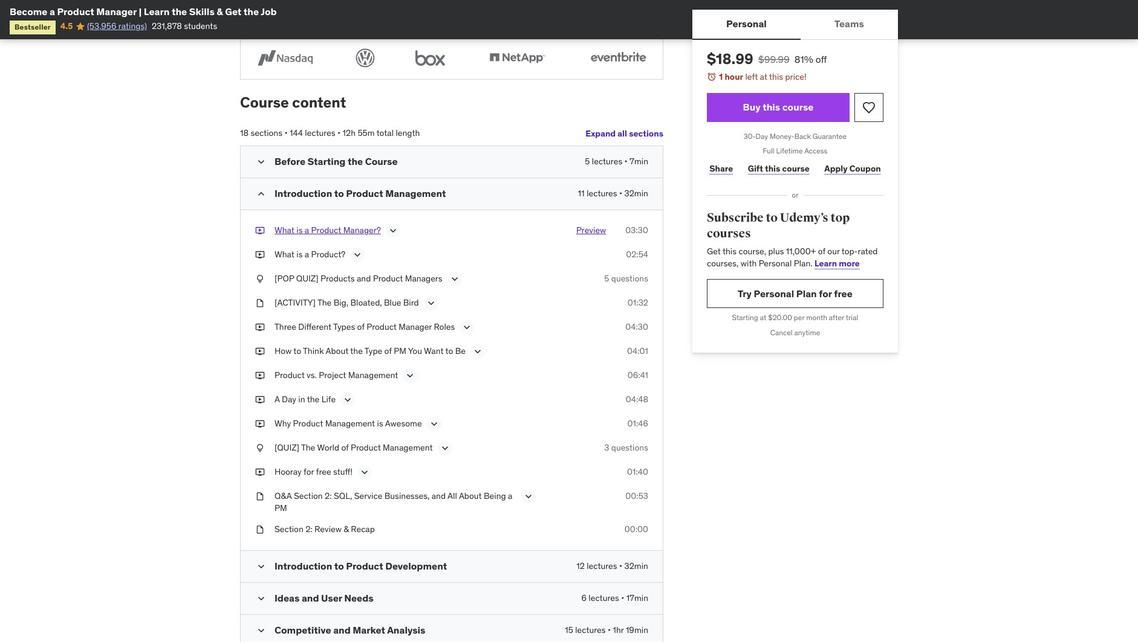 Task type: locate. For each thing, give the bounding box(es) containing it.
0 vertical spatial is
[[297, 225, 303, 236]]

lectures right 15
[[575, 625, 606, 636]]

1 vertical spatial the
[[301, 443, 315, 454]]

2 small image from the top
[[255, 593, 267, 605]]

at inside starting at $20.00 per month after trial cancel anytime
[[760, 314, 767, 323]]

and left all
[[432, 491, 446, 502]]

a
[[275, 394, 280, 405]]

you
[[408, 346, 422, 357]]

1 questions from the top
[[611, 273, 648, 284]]

2 introduction from the top
[[275, 561, 332, 573]]

small image for ideas
[[255, 593, 267, 605]]

xsmall image for how
[[255, 346, 265, 358]]

at right left
[[760, 71, 768, 82]]

apply coupon button
[[822, 157, 884, 181]]

• left 17min
[[621, 593, 624, 604]]

1 vertical spatial top-
[[842, 246, 858, 257]]

top- up more
[[842, 246, 858, 257]]

top-
[[422, 8, 438, 19], [842, 246, 858, 257]]

off
[[816, 53, 827, 65]]

1 horizontal spatial sections
[[629, 128, 664, 139]]

•
[[285, 128, 288, 139], [337, 128, 341, 139], [625, 156, 628, 167], [619, 188, 622, 199], [619, 561, 622, 572], [621, 593, 624, 604], [608, 625, 611, 636]]

students
[[184, 21, 217, 32]]

1 horizontal spatial rated
[[858, 246, 878, 257]]

introduction up ideas
[[275, 561, 332, 573]]

courses left 'trusted'
[[460, 8, 489, 19]]

show lecture description image
[[449, 273, 461, 285], [425, 298, 437, 310], [404, 370, 416, 382], [428, 419, 440, 431], [523, 491, 535, 503]]

coupon
[[850, 163, 881, 174]]

lectures
[[305, 128, 335, 139], [592, 156, 623, 167], [587, 188, 617, 199], [587, 561, 617, 572], [589, 593, 619, 604], [575, 625, 606, 636]]

1 vertical spatial at
[[760, 314, 767, 323]]

product up blue
[[373, 273, 403, 284]]

0 horizontal spatial pm
[[275, 503, 287, 514]]

0 horizontal spatial top-
[[422, 8, 438, 19]]

0 horizontal spatial get
[[225, 5, 242, 18]]

small image for introduction to product development
[[255, 561, 267, 573]]

is up what is a product?
[[297, 225, 303, 236]]

xsmall image for [quiz]
[[255, 443, 265, 455]]

what for what is a product?
[[275, 249, 295, 260]]

0 horizontal spatial free
[[316, 467, 331, 478]]

pm inside q&a section 2: sql, service businesses, and all about being a pm
[[275, 503, 287, 514]]

a right being
[[508, 491, 513, 502]]

1 horizontal spatial &
[[344, 525, 349, 535]]

of
[[412, 8, 420, 19], [818, 246, 826, 257], [357, 322, 365, 333], [384, 346, 392, 357], [341, 443, 349, 454]]

0 vertical spatial section
[[294, 491, 323, 502]]

0 vertical spatial the
[[317, 298, 332, 308]]

2 at from the top
[[760, 314, 767, 323]]

top- right collection
[[422, 8, 438, 19]]

0 vertical spatial for
[[347, 8, 357, 19]]

231,878 students
[[152, 21, 217, 32]]

course left was
[[268, 8, 294, 19]]

rated up more
[[858, 246, 878, 257]]

5 down preview
[[604, 273, 609, 284]]

section
[[294, 491, 323, 502], [275, 525, 304, 535]]

0 vertical spatial questions
[[611, 273, 648, 284]]

1 vertical spatial rated
[[858, 246, 878, 257]]

what up what is a product?
[[275, 225, 295, 236]]

personal up $18.99
[[726, 18, 767, 30]]

2 what from the top
[[275, 249, 295, 260]]

0 vertical spatial what
[[275, 225, 295, 236]]

the left world
[[301, 443, 315, 454]]

1 hour left at this price!
[[719, 71, 807, 82]]

2 vertical spatial small image
[[255, 625, 267, 637]]

different
[[298, 322, 332, 333]]

personal down 'plus'
[[759, 258, 792, 269]]

of up 'learn more' link
[[818, 246, 826, 257]]

this right buy
[[763, 101, 780, 113]]

15
[[565, 625, 573, 636]]

about right think
[[326, 346, 349, 357]]

32min down the 7min
[[625, 188, 648, 199]]

231,878
[[152, 21, 182, 32]]

2: inside q&a section 2: sql, service businesses, and all about being a pm
[[325, 491, 332, 502]]

3 xsmall image from the top
[[255, 346, 265, 358]]

1 horizontal spatial starting
[[732, 314, 758, 323]]

show lecture description image right awesome
[[428, 419, 440, 431]]

• down 5 lectures • 7min
[[619, 188, 622, 199]]

show lecture description image
[[387, 225, 399, 237], [352, 249, 364, 261], [461, 322, 473, 334], [472, 346, 484, 358], [342, 394, 354, 406], [439, 443, 451, 455], [359, 467, 371, 479]]

courses,
[[707, 258, 739, 269]]

awesome
[[385, 419, 422, 429]]

product
[[57, 5, 94, 18], [346, 188, 383, 200], [311, 225, 341, 236], [373, 273, 403, 284], [367, 322, 397, 333], [275, 370, 305, 381], [293, 419, 323, 429], [351, 443, 381, 454], [346, 561, 383, 573]]

rated up box image
[[438, 8, 458, 19]]

0 vertical spatial course
[[240, 93, 289, 112]]

how to think about the type of pm you want to be
[[275, 346, 466, 357]]

hour
[[725, 71, 743, 82]]

about right all
[[459, 491, 482, 502]]

to inside subscribe to udemy's top courses
[[766, 210, 778, 226]]

show lecture description image for why product management is awesome
[[428, 419, 440, 431]]

7min
[[630, 156, 648, 167]]

the left big,
[[317, 298, 332, 308]]

rated
[[438, 8, 458, 19], [858, 246, 878, 257]]

0 vertical spatial starting
[[308, 155, 346, 168]]

learn right the plan.
[[815, 258, 837, 269]]

our
[[359, 8, 372, 19], [828, 246, 840, 257]]

0 horizontal spatial for
[[304, 467, 314, 478]]

market
[[353, 625, 385, 637]]

1 horizontal spatial learn
[[815, 258, 837, 269]]

0 horizontal spatial &
[[217, 5, 223, 18]]

recap
[[351, 525, 375, 535]]

xsmall image for three
[[255, 322, 265, 334]]

a day in the life
[[275, 394, 336, 405]]

02:54
[[626, 249, 648, 260]]

skills
[[189, 5, 215, 18]]

small image
[[255, 156, 267, 168], [255, 593, 267, 605]]

manager up you
[[399, 322, 432, 333]]

1 vertical spatial 2:
[[306, 525, 313, 535]]

1 vertical spatial questions
[[611, 443, 648, 454]]

think
[[303, 346, 324, 357]]

show lecture description image for [quiz] the world of product management
[[439, 443, 451, 455]]

what up [pop
[[275, 249, 295, 260]]

1 horizontal spatial the
[[317, 298, 332, 308]]

0 vertical spatial day
[[756, 132, 768, 141]]

small image for before
[[255, 156, 267, 168]]

small image left before at the top of the page
[[255, 156, 267, 168]]

5 lectures • 7min
[[585, 156, 648, 167]]

1 vertical spatial what
[[275, 249, 295, 260]]

0 horizontal spatial rated
[[438, 8, 458, 19]]

teams button
[[801, 10, 898, 39]]

day for a
[[282, 394, 296, 405]]

managers
[[405, 273, 443, 284]]

0 vertical spatial 2:
[[325, 491, 332, 502]]

2 32min from the top
[[625, 561, 648, 572]]

1 horizontal spatial our
[[828, 246, 840, 257]]

[pop quiz]  products and product managers
[[275, 273, 443, 284]]

three
[[275, 322, 296, 333]]

lectures right 12
[[587, 561, 617, 572]]

show lecture description image right stuff!
[[359, 467, 371, 479]]

0 horizontal spatial about
[[326, 346, 349, 357]]

course inside button
[[783, 101, 814, 113]]

2:
[[325, 491, 332, 502], [306, 525, 313, 535]]

• up 6 lectures • 17min on the right
[[619, 561, 622, 572]]

0 vertical spatial about
[[326, 346, 349, 357]]

show lecture description image for a day in the life
[[342, 394, 354, 406]]

show lecture description image right manager?
[[387, 225, 399, 237]]

personal up $20.00
[[754, 288, 794, 300]]

cancel
[[770, 329, 793, 338]]

product up needs
[[346, 561, 383, 573]]

to down before starting the course
[[334, 188, 344, 200]]

or
[[792, 191, 799, 200]]

show lecture description image for q&a section 2: sql, service businesses, and all about being a pm
[[523, 491, 535, 503]]

small image left ideas
[[255, 593, 267, 605]]

1 horizontal spatial about
[[459, 491, 482, 502]]

pm left you
[[394, 346, 406, 357]]

businesses
[[532, 8, 574, 19]]

introduction to product management
[[275, 188, 446, 200]]

(53,956
[[87, 21, 116, 32]]

6
[[582, 593, 587, 604]]

2 xsmall image from the top
[[255, 298, 265, 309]]

5
[[585, 156, 590, 167], [604, 273, 609, 284]]

trial
[[846, 314, 859, 323]]

0 vertical spatial manager
[[96, 5, 137, 18]]

questions for 3 questions
[[611, 443, 648, 454]]

0 vertical spatial small image
[[255, 188, 267, 200]]

5 down expand
[[585, 156, 590, 167]]

2 vertical spatial course
[[782, 163, 810, 174]]

is for product
[[297, 225, 303, 236]]

become a product manager | learn the skills & get the job
[[10, 5, 277, 18]]

full
[[763, 147, 775, 156]]

product up 'type'
[[367, 322, 397, 333]]

this down $99.99
[[769, 71, 783, 82]]

tab list
[[693, 10, 898, 40]]

2 vertical spatial for
[[304, 467, 314, 478]]

1 introduction from the top
[[275, 188, 332, 200]]

xsmall image for what
[[255, 225, 265, 237]]

product?
[[311, 249, 346, 260]]

free up after
[[834, 288, 853, 300]]

day right a
[[282, 394, 296, 405]]

1 vertical spatial get
[[707, 246, 721, 257]]

show lecture description image right being
[[523, 491, 535, 503]]

0 horizontal spatial our
[[359, 8, 372, 19]]

eventbrite image
[[584, 47, 653, 70]]

5 xsmall image from the top
[[255, 467, 265, 479]]

at left $20.00
[[760, 314, 767, 323]]

try
[[738, 288, 752, 300]]

course down the total
[[365, 155, 398, 168]]

starting down 18 sections • 144 lectures • 12h 55m total length
[[308, 155, 346, 168]]

0 vertical spatial 5
[[585, 156, 590, 167]]

this
[[250, 8, 266, 19]]

sections right all
[[629, 128, 664, 139]]

12h 55m
[[343, 128, 375, 139]]

1 vertical spatial courses
[[707, 226, 751, 241]]

the for [quiz]
[[301, 443, 315, 454]]

|
[[139, 5, 142, 18]]

1 vertical spatial introduction
[[275, 561, 332, 573]]

0 vertical spatial small image
[[255, 156, 267, 168]]

this for get
[[723, 246, 737, 257]]

1 vertical spatial is
[[297, 249, 303, 260]]

6 xsmall image from the top
[[255, 443, 265, 455]]

3 small image from the top
[[255, 625, 267, 637]]

course up 18
[[240, 93, 289, 112]]

learn right |
[[144, 5, 170, 18]]

get
[[225, 5, 242, 18], [707, 246, 721, 257]]

1 small image from the top
[[255, 188, 267, 200]]

4 xsmall image from the top
[[255, 370, 265, 382]]

1 xsmall image from the top
[[255, 249, 265, 261]]

5 xsmall image from the top
[[255, 394, 265, 406]]

free left stuff!
[[316, 467, 331, 478]]

show lecture description image right the life
[[342, 394, 354, 406]]

our up 'learn more' link
[[828, 246, 840, 257]]

0 vertical spatial course
[[268, 8, 294, 19]]

starting at $20.00 per month after trial cancel anytime
[[732, 314, 859, 338]]

show lecture description image for [pop quiz]  products and product managers
[[449, 273, 461, 285]]

0 vertical spatial introduction
[[275, 188, 332, 200]]

0 vertical spatial get
[[225, 5, 242, 18]]

personal inside personal button
[[726, 18, 767, 30]]

0 horizontal spatial sections
[[251, 128, 282, 139]]

manager up (53,956 ratings)
[[96, 5, 137, 18]]

collection
[[374, 8, 410, 19]]

to right how
[[294, 346, 301, 357]]

in
[[298, 394, 305, 405]]

lectures for development
[[587, 561, 617, 572]]

for right hooray
[[304, 467, 314, 478]]

1 vertical spatial 5
[[604, 273, 609, 284]]

lifetime
[[776, 147, 803, 156]]

1 horizontal spatial pm
[[394, 346, 406, 357]]

pm
[[394, 346, 406, 357], [275, 503, 287, 514]]

lectures down expand
[[592, 156, 623, 167]]

the up 231,878 students
[[172, 5, 187, 18]]

[activity]
[[275, 298, 316, 308]]

2 vertical spatial personal
[[754, 288, 794, 300]]

and up bloated,
[[357, 273, 371, 284]]

try personal plan for free link
[[707, 280, 884, 309]]

1 vertical spatial small image
[[255, 561, 267, 573]]

6 xsmall image from the top
[[255, 491, 265, 503]]

2 sections from the left
[[629, 128, 664, 139]]

1 vertical spatial &
[[344, 525, 349, 535]]

0 vertical spatial &
[[217, 5, 223, 18]]

section down 'q&a'
[[275, 525, 304, 535]]

0 horizontal spatial day
[[282, 394, 296, 405]]

0 horizontal spatial course
[[240, 93, 289, 112]]

sections right 18
[[251, 128, 282, 139]]

xsmall image for why
[[255, 419, 265, 430]]

00:00
[[625, 525, 648, 535]]

starting down try on the top of page
[[732, 314, 758, 323]]

1 small image from the top
[[255, 156, 267, 168]]

2: left review
[[306, 525, 313, 535]]

0 vertical spatial free
[[834, 288, 853, 300]]

• left the 7min
[[625, 156, 628, 167]]

0 vertical spatial at
[[760, 71, 768, 82]]

show lecture description image right the bird
[[425, 298, 437, 310]]

a inside q&a section 2: sql, service businesses, and all about being a pm
[[508, 491, 513, 502]]

1 what from the top
[[275, 225, 295, 236]]

and inside q&a section 2: sql, service businesses, and all about being a pm
[[432, 491, 446, 502]]

2 small image from the top
[[255, 561, 267, 573]]

for right plan
[[819, 288, 832, 300]]

a up what is a product?
[[305, 225, 309, 236]]

32min for introduction to product management
[[625, 188, 648, 199]]

course up back
[[783, 101, 814, 113]]

to up the user
[[334, 561, 344, 573]]

preview
[[576, 225, 606, 236]]

1 vertical spatial manager
[[399, 322, 432, 333]]

this inside get this course, plus 11,000+ of our top-rated courses, with personal plan.
[[723, 246, 737, 257]]

& left recap
[[344, 525, 349, 535]]

0 horizontal spatial the
[[301, 443, 315, 454]]

1 vertical spatial personal
[[759, 258, 792, 269]]

questions down 02:54
[[611, 273, 648, 284]]

show lecture description image up [pop quiz]  products and product managers
[[352, 249, 364, 261]]

rated inside get this course, plus 11,000+ of our top-rated courses, with personal plan.
[[858, 246, 878, 257]]

to left udemy's
[[766, 210, 778, 226]]

our inside get this course, plus 11,000+ of our top-rated courses, with personal plan.
[[828, 246, 840, 257]]

0 horizontal spatial manager
[[96, 5, 137, 18]]

• left 1hr
[[608, 625, 611, 636]]

2 questions from the top
[[611, 443, 648, 454]]

to for management
[[334, 188, 344, 200]]

get inside get this course, plus 11,000+ of our top-rated courses, with personal plan.
[[707, 246, 721, 257]]

1 vertical spatial day
[[282, 394, 296, 405]]

2 xsmall image from the top
[[255, 273, 265, 285]]

xsmall image
[[255, 225, 265, 237], [255, 273, 265, 285], [255, 322, 265, 334], [255, 370, 265, 382], [255, 394, 265, 406], [255, 443, 265, 455]]

xsmall image
[[255, 249, 265, 261], [255, 298, 265, 309], [255, 346, 265, 358], [255, 419, 265, 430], [255, 467, 265, 479], [255, 491, 265, 503], [255, 525, 265, 536]]

this inside button
[[763, 101, 780, 113]]

to
[[334, 188, 344, 200], [766, 210, 778, 226], [294, 346, 301, 357], [446, 346, 453, 357], [334, 561, 344, 573]]

competitive
[[275, 625, 331, 637]]

questions right the 3 on the bottom right of page
[[611, 443, 648, 454]]

show lecture description image for what is a product manager?
[[387, 225, 399, 237]]

show lecture description image down you
[[404, 370, 416, 382]]

to for top
[[766, 210, 778, 226]]

1 32min from the top
[[625, 188, 648, 199]]

0 horizontal spatial 2:
[[306, 525, 313, 535]]

& right skills
[[217, 5, 223, 18]]

1 horizontal spatial 2:
[[325, 491, 332, 502]]

1 vertical spatial small image
[[255, 593, 267, 605]]

volkswagen image
[[352, 47, 378, 70]]

06:41
[[628, 370, 648, 381]]

1 horizontal spatial day
[[756, 132, 768, 141]]

0 vertical spatial top-
[[422, 8, 438, 19]]

small image
[[255, 188, 267, 200], [255, 561, 267, 573], [255, 625, 267, 637]]

day inside 30-day money-back guarantee full lifetime access
[[756, 132, 768, 141]]

1 horizontal spatial get
[[707, 246, 721, 257]]

xsmall image for q&a
[[255, 491, 265, 503]]

3 xsmall image from the top
[[255, 322, 265, 334]]

top
[[831, 210, 850, 226]]

1 vertical spatial our
[[828, 246, 840, 257]]

1
[[719, 71, 723, 82]]

introduction down before at the top of the page
[[275, 188, 332, 200]]

$20.00
[[768, 314, 792, 323]]

32min up 17min
[[625, 561, 648, 572]]

3 questions
[[604, 443, 648, 454]]

0 horizontal spatial 5
[[585, 156, 590, 167]]

0 vertical spatial personal
[[726, 18, 767, 30]]

hooray
[[275, 467, 302, 478]]

1 vertical spatial pm
[[275, 503, 287, 514]]

• for competitive and market analysis
[[608, 625, 611, 636]]

0 vertical spatial 32min
[[625, 188, 648, 199]]

0 horizontal spatial courses
[[460, 8, 489, 19]]

is left awesome
[[377, 419, 383, 429]]

development
[[385, 561, 447, 573]]

1 vertical spatial course
[[783, 101, 814, 113]]

about
[[326, 346, 349, 357], [459, 491, 482, 502]]

show lecture description image for hooray for free stuff!
[[359, 467, 371, 479]]

introduction
[[275, 188, 332, 200], [275, 561, 332, 573]]

2 horizontal spatial for
[[819, 288, 832, 300]]

be
[[455, 346, 466, 357]]

1 horizontal spatial top-
[[842, 246, 858, 257]]

alarm image
[[707, 72, 717, 82]]

• for introduction to product management
[[619, 188, 622, 199]]

1 horizontal spatial course
[[365, 155, 398, 168]]

show lecture description image right roles
[[461, 322, 473, 334]]

03:30
[[626, 225, 648, 236]]

1 vertical spatial about
[[459, 491, 482, 502]]

0 horizontal spatial learn
[[144, 5, 170, 18]]

selected
[[312, 8, 345, 19]]

1 vertical spatial course
[[365, 155, 398, 168]]

1 xsmall image from the top
[[255, 225, 265, 237]]

1 horizontal spatial 5
[[604, 273, 609, 284]]

try personal plan for free
[[738, 288, 853, 300]]

1 vertical spatial starting
[[732, 314, 758, 323]]

course content
[[240, 93, 346, 112]]

this for gift
[[765, 163, 781, 174]]

4 xsmall image from the top
[[255, 419, 265, 430]]



Task type: describe. For each thing, give the bounding box(es) containing it.
1 horizontal spatial manager
[[399, 322, 432, 333]]

anytime
[[794, 329, 820, 338]]

a left product?
[[305, 249, 309, 260]]

6 lectures • 17min
[[582, 593, 648, 604]]

worldwide.
[[576, 8, 617, 19]]

81%
[[795, 53, 813, 65]]

before
[[275, 155, 305, 168]]

service
[[354, 491, 382, 502]]

1 sections from the left
[[251, 128, 282, 139]]

12
[[577, 561, 585, 572]]

1hr
[[613, 625, 624, 636]]

what for what is a product manager?
[[275, 225, 295, 236]]

show lecture description image for how to think about the type of pm you want to be
[[472, 346, 484, 358]]

netapp image
[[482, 47, 552, 70]]

18 sections • 144 lectures • 12h 55m total length
[[240, 128, 420, 139]]

plan.
[[794, 258, 813, 269]]

types
[[333, 322, 355, 333]]

plan
[[796, 288, 817, 300]]

course,
[[739, 246, 766, 257]]

0 vertical spatial pm
[[394, 346, 406, 357]]

plus
[[768, 246, 784, 257]]

of inside get this course, plus 11,000+ of our top-rated courses, with personal plan.
[[818, 246, 826, 257]]

product down the why product management is awesome
[[351, 443, 381, 454]]

30-day money-back guarantee full lifetime access
[[744, 132, 847, 156]]

subscribe to udemy's top courses
[[707, 210, 850, 241]]

$99.99
[[758, 53, 790, 65]]

access
[[805, 147, 828, 156]]

0 horizontal spatial starting
[[308, 155, 346, 168]]

[activity] the big, bloated, blue bird
[[275, 298, 419, 308]]

this course was selected for our collection of top-rated courses trusted by businesses worldwide.
[[250, 8, 617, 19]]

this for buy
[[763, 101, 780, 113]]

the down 12h 55m
[[348, 155, 363, 168]]

xsmall image for what
[[255, 249, 265, 261]]

xsmall image for a
[[255, 394, 265, 406]]

• for ideas and user needs
[[621, 593, 624, 604]]

of right world
[[341, 443, 349, 454]]

[quiz]
[[275, 443, 299, 454]]

course for gift this course
[[782, 163, 810, 174]]

0 vertical spatial learn
[[144, 5, 170, 18]]

product up manager?
[[346, 188, 383, 200]]

0 vertical spatial courses
[[460, 8, 489, 19]]

buy
[[743, 101, 761, 113]]

lectures for analysis
[[575, 625, 606, 636]]

project
[[319, 370, 346, 381]]

introduction for introduction to product development
[[275, 561, 332, 573]]

nasdaq image
[[250, 47, 320, 70]]

04:48
[[626, 394, 648, 405]]

life
[[322, 394, 336, 405]]

show lecture description image for [activity] the big, bloated, blue bird
[[425, 298, 437, 310]]

personal button
[[693, 10, 801, 39]]

• left 144
[[285, 128, 288, 139]]

a right become
[[50, 5, 55, 18]]

1 vertical spatial free
[[316, 467, 331, 478]]

buy this course
[[743, 101, 814, 113]]

to for development
[[334, 561, 344, 573]]

udemy's
[[780, 210, 829, 226]]

starting inside starting at $20.00 per month after trial cancel anytime
[[732, 314, 758, 323]]

0 vertical spatial rated
[[438, 8, 458, 19]]

1 at from the top
[[760, 71, 768, 82]]

• for before starting the course
[[625, 156, 628, 167]]

all
[[448, 491, 457, 502]]

small image for introduction to product management
[[255, 188, 267, 200]]

top- inside get this course, plus 11,000+ of our top-rated courses, with personal plan.
[[842, 246, 858, 257]]

questions for 5 questions
[[611, 273, 648, 284]]

18
[[240, 128, 249, 139]]

11 lectures • 32min
[[578, 188, 648, 199]]

show lecture description image for product vs. project management
[[404, 370, 416, 382]]

5 for 5 lectures • 7min
[[585, 156, 590, 167]]

7 xsmall image from the top
[[255, 525, 265, 536]]

small image for competitive and market analysis
[[255, 625, 267, 637]]

1 vertical spatial section
[[275, 525, 304, 535]]

wishlist image
[[862, 100, 876, 115]]

of right types
[[357, 322, 365, 333]]

3
[[604, 443, 609, 454]]

ratings)
[[118, 21, 147, 32]]

1 horizontal spatial for
[[347, 8, 357, 19]]

needs
[[344, 593, 374, 605]]

[pop
[[275, 273, 294, 284]]

become
[[10, 5, 47, 18]]

2 vertical spatial is
[[377, 419, 383, 429]]

show lecture description image for three different types of product manager roles
[[461, 322, 473, 334]]

box image
[[410, 47, 451, 70]]

trusted
[[491, 8, 519, 19]]

to left be on the bottom
[[446, 346, 453, 357]]

what is a product manager?
[[275, 225, 381, 236]]

introduction for introduction to product management
[[275, 188, 332, 200]]

show lecture description image for what is a product?
[[352, 249, 364, 261]]

product up product?
[[311, 225, 341, 236]]

what is a product?
[[275, 249, 346, 260]]

why product management is awesome
[[275, 419, 422, 429]]

0 vertical spatial our
[[359, 8, 372, 19]]

gift this course link
[[745, 157, 812, 181]]

personal inside the try personal plan for free link
[[754, 288, 794, 300]]

11,000+
[[786, 246, 816, 257]]

analysis
[[387, 625, 426, 637]]

tab list containing personal
[[693, 10, 898, 40]]

product left the vs.
[[275, 370, 305, 381]]

to for about
[[294, 346, 301, 357]]

12 lectures • 32min
[[577, 561, 648, 572]]

hooray for free stuff!
[[275, 467, 353, 478]]

total
[[377, 128, 394, 139]]

• for introduction to product development
[[619, 561, 622, 572]]

personal inside get this course, plus 11,000+ of our top-rated courses, with personal plan.
[[759, 258, 792, 269]]

1 horizontal spatial free
[[834, 288, 853, 300]]

being
[[484, 491, 506, 502]]

lectures for course
[[592, 156, 623, 167]]

all
[[618, 128, 627, 139]]

5 for 5 questions
[[604, 273, 609, 284]]

product up '4.5'
[[57, 5, 94, 18]]

back
[[795, 132, 811, 141]]

course for buy this course
[[783, 101, 814, 113]]

xsmall image for product
[[255, 370, 265, 382]]

before starting the course
[[275, 155, 398, 168]]

lectures for management
[[587, 188, 617, 199]]

sections inside dropdown button
[[629, 128, 664, 139]]

review
[[315, 525, 342, 535]]

1 vertical spatial for
[[819, 288, 832, 300]]

lectures right 144
[[305, 128, 335, 139]]

the left job
[[244, 5, 259, 18]]

share
[[710, 163, 733, 174]]

the left 'type'
[[350, 346, 363, 357]]

xsmall image for [pop
[[255, 273, 265, 285]]

bestseller
[[15, 23, 51, 32]]

and left the user
[[302, 593, 319, 605]]

left
[[745, 71, 758, 82]]

courses inside subscribe to udemy's top courses
[[707, 226, 751, 241]]

the right in
[[307, 394, 320, 405]]

the for [activity]
[[317, 298, 332, 308]]

of right 'type'
[[384, 346, 392, 357]]

product vs. project management
[[275, 370, 398, 381]]

type
[[365, 346, 382, 357]]

job
[[261, 5, 277, 18]]

product down a day in the life
[[293, 419, 323, 429]]

guarantee
[[813, 132, 847, 141]]

buy this course button
[[707, 93, 850, 122]]

15 lectures • 1hr 19min
[[565, 625, 648, 636]]

and left market
[[333, 625, 351, 637]]

money-
[[770, 132, 795, 141]]

three different types of product manager roles
[[275, 322, 455, 333]]

ideas and user needs
[[275, 593, 374, 605]]

get this course, plus 11,000+ of our top-rated courses, with personal plan.
[[707, 246, 878, 269]]

xsmall image for hooray
[[255, 467, 265, 479]]

32min for introduction to product development
[[625, 561, 648, 572]]

1 vertical spatial learn
[[815, 258, 837, 269]]

bird
[[403, 298, 419, 308]]

apply coupon
[[825, 163, 881, 174]]

lectures for needs
[[589, 593, 619, 604]]

gift this course
[[748, 163, 810, 174]]

is for product?
[[297, 249, 303, 260]]

xsmall image for [activity]
[[255, 298, 265, 309]]

day for 30-
[[756, 132, 768, 141]]

about inside q&a section 2: sql, service businesses, and all about being a pm
[[459, 491, 482, 502]]

introduction to product development
[[275, 561, 447, 573]]

price!
[[785, 71, 807, 82]]

00:53
[[626, 491, 648, 502]]

section inside q&a section 2: sql, service businesses, and all about being a pm
[[294, 491, 323, 502]]

of right collection
[[412, 8, 420, 19]]

(53,956 ratings)
[[87, 21, 147, 32]]

01:32
[[628, 298, 648, 308]]

• left 12h 55m
[[337, 128, 341, 139]]

manager?
[[343, 225, 381, 236]]

144
[[290, 128, 303, 139]]

04:01
[[627, 346, 648, 357]]

expand
[[586, 128, 616, 139]]



Task type: vqa. For each thing, say whether or not it's contained in the screenshot.
Introduction to Product Development Introduction
yes



